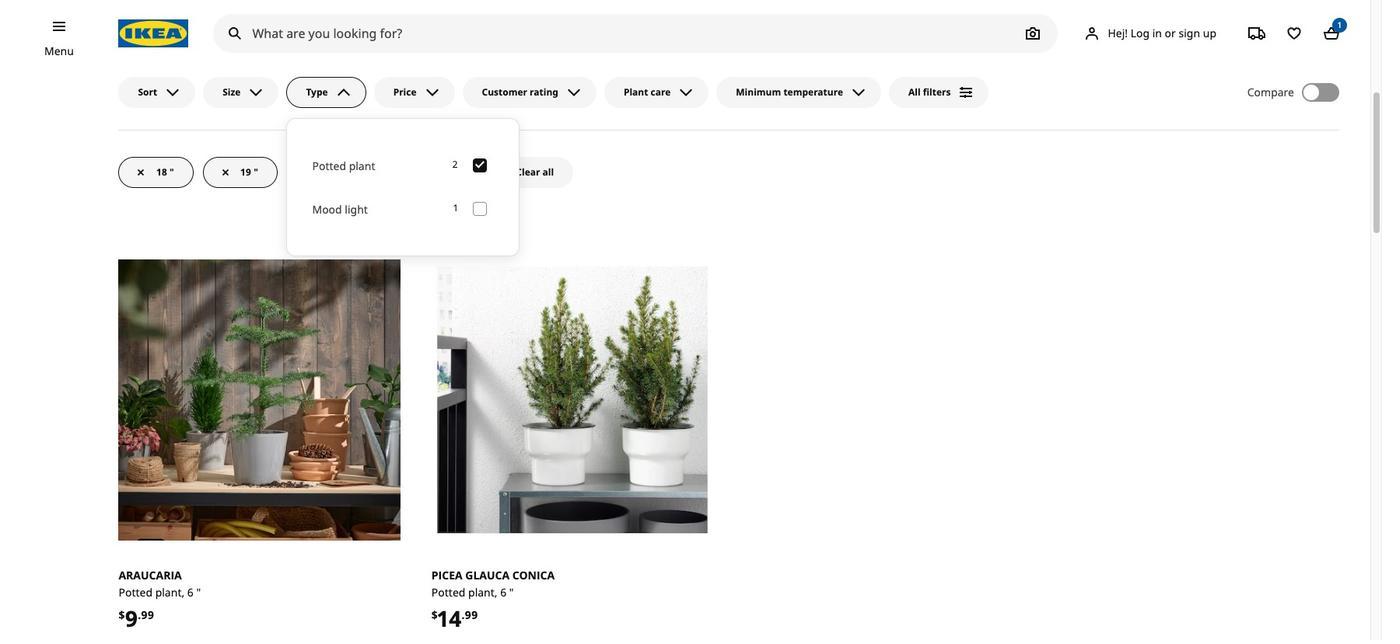 Task type: describe. For each thing, give the bounding box(es) containing it.
rating
[[530, 85, 558, 99]]

0 horizontal spatial plant
[[349, 159, 375, 173]]

room button
[[1292, 24, 1339, 47]]

62
[[325, 165, 336, 179]]

2 items
[[1195, 28, 1227, 42]]

1 products element
[[454, 202, 458, 216]]

araucaria potted plant, 6 " $ 9 . 99
[[119, 569, 201, 634]]

temperature
[[784, 85, 843, 99]]

light
[[345, 202, 368, 217]]

2 for 2
[[452, 158, 458, 171]]

1 vertical spatial 1
[[454, 202, 458, 215]]

hej! log in or sign up
[[1108, 25, 1216, 40]]

items
[[1203, 28, 1227, 42]]

product
[[1246, 29, 1283, 42]]

customer rating
[[482, 85, 558, 99]]

price
[[393, 85, 417, 99]]

clear all button
[[496, 157, 573, 188]]

99 inside picea glauca conica potted plant, 6 " $ 14 . 99
[[465, 608, 478, 623]]

room
[[1302, 29, 1329, 42]]

62 " button
[[287, 157, 362, 188]]

19 "
[[241, 165, 258, 179]]

price button
[[374, 77, 455, 108]]

2 products element
[[452, 158, 458, 173]]

filters
[[923, 85, 951, 99]]

menu
[[44, 44, 74, 58]]

or
[[1165, 25, 1176, 40]]

potted inside picea glauca conica potted plant, 6 " $ 14 . 99
[[432, 586, 465, 600]]

all filters
[[908, 85, 951, 99]]

plant care
[[624, 85, 671, 99]]

all
[[543, 165, 554, 179]]

1 horizontal spatial 1
[[1338, 19, 1342, 30]]

minimum
[[736, 85, 781, 99]]

potted plant button
[[371, 157, 487, 188]]

conica
[[512, 569, 555, 583]]

sort button
[[119, 77, 195, 108]]

hej! log in or sign up link
[[1064, 18, 1235, 49]]

picea
[[432, 569, 463, 583]]

all
[[908, 85, 921, 99]]

clear all
[[516, 165, 554, 179]]

minimum temperature button
[[717, 77, 881, 108]]

plant, inside picea glauca conica potted plant, 6 " $ 14 . 99
[[468, 586, 497, 600]]

plant
[[624, 85, 648, 99]]

62 "
[[325, 165, 343, 179]]

mood light
[[312, 202, 368, 217]]

" for 19 "
[[254, 165, 258, 179]]

product button
[[1236, 24, 1293, 47]]

log
[[1131, 25, 1150, 40]]

minimum temperature
[[736, 85, 843, 99]]



Task type: locate. For each thing, give the bounding box(es) containing it.
1 vertical spatial 2
[[452, 158, 458, 171]]

customer rating button
[[462, 77, 596, 108]]

1 horizontal spatial plant
[[443, 165, 468, 179]]

0 horizontal spatial potted plant
[[312, 159, 375, 173]]

" for 62 "
[[338, 165, 343, 179]]

2 $ from the left
[[432, 608, 438, 623]]

18
[[157, 165, 167, 179]]

1 plant, from the left
[[155, 586, 184, 600]]

6 inside picea glauca conica potted plant, 6 " $ 14 . 99
[[500, 586, 507, 600]]

plant care button
[[604, 77, 709, 108]]

potted plant
[[312, 159, 375, 173], [410, 165, 468, 179]]

" for 18 "
[[170, 165, 174, 179]]

2 6 from the left
[[500, 586, 507, 600]]

plant, down araucaria
[[155, 586, 184, 600]]

potted inside button
[[410, 165, 441, 179]]

potted inside araucaria potted plant, 6 " $ 9 . 99
[[119, 586, 152, 600]]

size
[[223, 85, 241, 99]]

sort
[[138, 85, 157, 99]]

plant up 1 products element
[[443, 165, 468, 179]]

araucaria
[[119, 569, 182, 583]]

18 "
[[157, 165, 174, 179]]

2 for 2 items
[[1195, 28, 1200, 42]]

plant,
[[155, 586, 184, 600], [468, 586, 497, 600]]

2 left the up
[[1195, 28, 1200, 42]]

potted left 2 products element
[[410, 165, 441, 179]]

6
[[187, 586, 194, 600], [500, 586, 507, 600]]

1 horizontal spatial $
[[432, 608, 438, 623]]

1 horizontal spatial potted plant
[[410, 165, 468, 179]]

0 horizontal spatial 99
[[141, 608, 154, 623]]

1 horizontal spatial .
[[462, 608, 465, 623]]

$
[[119, 608, 125, 623], [432, 608, 438, 623]]

.
[[138, 608, 141, 623], [462, 608, 465, 623]]

1 99 from the left
[[141, 608, 154, 623]]

$ inside araucaria potted plant, 6 " $ 9 . 99
[[119, 608, 125, 623]]

potted
[[312, 159, 346, 173], [410, 165, 441, 179], [119, 586, 152, 600], [432, 586, 465, 600]]

potted plant inside button
[[410, 165, 468, 179]]

potted down araucaria
[[119, 586, 152, 600]]

type
[[306, 85, 328, 99]]

0 horizontal spatial 6
[[187, 586, 194, 600]]

1 horizontal spatial plant,
[[468, 586, 497, 600]]

99
[[141, 608, 154, 623], [465, 608, 478, 623]]

2
[[1195, 28, 1200, 42], [452, 158, 458, 171]]

2 99 from the left
[[465, 608, 478, 623]]

6 inside araucaria potted plant, 6 " $ 9 . 99
[[187, 586, 194, 600]]

. down araucaria
[[138, 608, 141, 623]]

1 6 from the left
[[187, 586, 194, 600]]

" inside picea glauca conica potted plant, 6 " $ 14 . 99
[[509, 586, 514, 600]]

potted up mood
[[312, 159, 346, 173]]

plant inside button
[[443, 165, 468, 179]]

compare
[[1247, 85, 1294, 99]]

customer
[[482, 85, 527, 99]]

type button
[[287, 77, 366, 108]]

size button
[[203, 77, 279, 108]]

hej!
[[1108, 25, 1128, 40]]

plant
[[349, 159, 375, 173], [443, 165, 468, 179]]

ikea logotype, go to start page image
[[119, 19, 189, 47]]

1 . from the left
[[138, 608, 141, 623]]

mood
[[312, 202, 342, 217]]

glauca
[[465, 569, 510, 583]]

1 $ from the left
[[119, 608, 125, 623]]

0 vertical spatial 1
[[1338, 19, 1342, 30]]

9
[[125, 604, 138, 634]]

"
[[170, 165, 174, 179], [254, 165, 258, 179], [338, 165, 343, 179], [196, 586, 201, 600], [509, 586, 514, 600]]

menu button
[[44, 43, 74, 60]]

0 horizontal spatial 1
[[454, 202, 458, 215]]

care
[[651, 85, 671, 99]]

2 up 1 products element
[[452, 158, 458, 171]]

1 down 2 products element
[[454, 202, 458, 215]]

. inside picea glauca conica potted plant, 6 " $ 14 . 99
[[462, 608, 465, 623]]

plant right '62 "'
[[349, 159, 375, 173]]

all filters button
[[889, 77, 989, 108]]

2 . from the left
[[462, 608, 465, 623]]

in
[[1152, 25, 1162, 40]]

1 right room
[[1338, 19, 1342, 30]]

19
[[241, 165, 251, 179]]

" inside araucaria potted plant, 6 " $ 9 . 99
[[196, 586, 201, 600]]

99 right '14'
[[465, 608, 478, 623]]

99 right 9
[[141, 608, 154, 623]]

potted plant up 1 products element
[[410, 165, 468, 179]]

1 horizontal spatial 6
[[500, 586, 507, 600]]

99 inside araucaria potted plant, 6 " $ 9 . 99
[[141, 608, 154, 623]]

2 plant, from the left
[[468, 586, 497, 600]]

sign
[[1179, 25, 1200, 40]]

potted down picea
[[432, 586, 465, 600]]

0 horizontal spatial plant,
[[155, 586, 184, 600]]

1 horizontal spatial 99
[[465, 608, 478, 623]]

1 link
[[1316, 18, 1347, 49]]

0 horizontal spatial 2
[[452, 158, 458, 171]]

18 " button
[[119, 157, 193, 188]]

1 horizontal spatial 2
[[1195, 28, 1200, 42]]

picea glauca conica potted plant, 6 " $ 14 . 99
[[432, 569, 555, 634]]

None search field
[[213, 14, 1058, 53]]

potted plant up mood light in the top of the page
[[312, 159, 375, 173]]

14
[[438, 604, 462, 634]]

up
[[1203, 25, 1216, 40]]

. down picea
[[462, 608, 465, 623]]

$ down picea
[[432, 608, 438, 623]]

plant, inside araucaria potted plant, 6 " $ 9 . 99
[[155, 586, 184, 600]]

clear
[[516, 165, 540, 179]]

0 horizontal spatial .
[[138, 608, 141, 623]]

19 " button
[[203, 157, 278, 188]]

1
[[1338, 19, 1342, 30], [454, 202, 458, 215]]

$ down araucaria
[[119, 608, 125, 623]]

0 vertical spatial 2
[[1195, 28, 1200, 42]]

0 horizontal spatial $
[[119, 608, 125, 623]]

plant, down the glauca
[[468, 586, 497, 600]]

Search by product text field
[[213, 14, 1058, 53]]

product element
[[1236, 24, 1339, 47]]

. inside araucaria potted plant, 6 " $ 9 . 99
[[138, 608, 141, 623]]

$ inside picea glauca conica potted plant, 6 " $ 14 . 99
[[432, 608, 438, 623]]



Task type: vqa. For each thing, say whether or not it's contained in the screenshot.
3rd New from right
no



